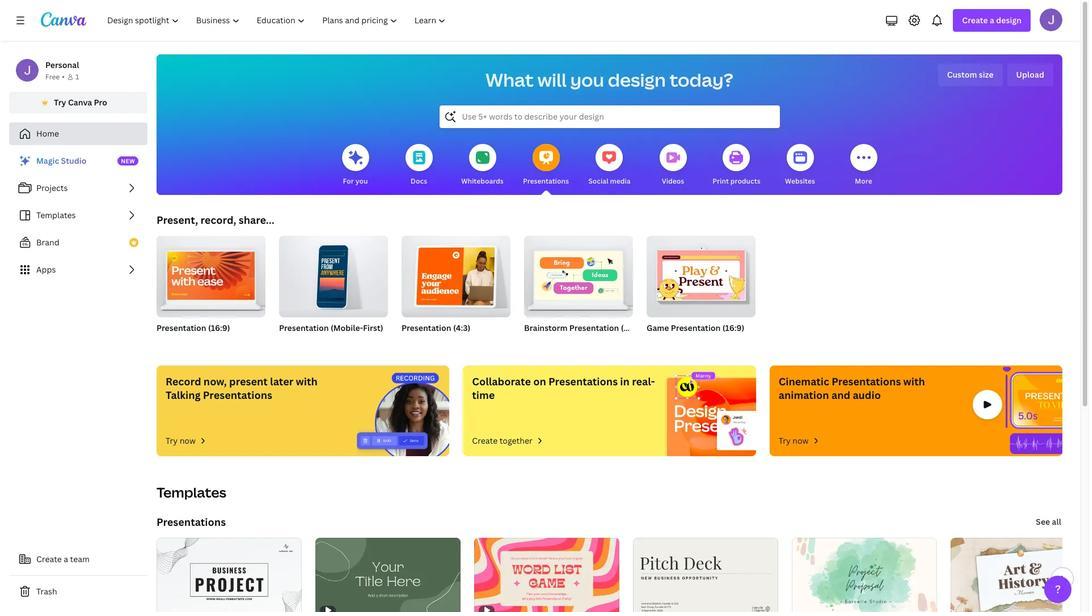 Task type: locate. For each thing, give the bounding box(es) containing it.
create left together
[[472, 436, 498, 447]]

templates
[[36, 210, 76, 221], [157, 483, 226, 502]]

top level navigation element
[[100, 9, 456, 32]]

1 vertical spatial a
[[64, 554, 68, 565]]

a left team
[[64, 554, 68, 565]]

0 horizontal spatial px
[[321, 338, 329, 347]]

2 horizontal spatial (16:9)
[[723, 323, 745, 334]]

1 horizontal spatial px
[[566, 338, 574, 347]]

apps link
[[9, 259, 148, 281]]

for
[[343, 176, 354, 186]]

px inside presentation (mobile-first) 1080 × 1920 px
[[321, 338, 329, 347]]

0 horizontal spatial now
[[180, 436, 196, 447]]

presentation inside brainstorm presentation (16:9) 1920 × 1080 px
[[570, 323, 619, 334]]

upload button
[[1007, 64, 1054, 86]]

presentation for presentation (4:3)
[[402, 323, 451, 334]]

create left team
[[36, 554, 62, 565]]

1 try now from the left
[[166, 436, 196, 447]]

presentations link
[[157, 516, 226, 529]]

0 vertical spatial create
[[962, 15, 988, 26]]

with
[[296, 375, 318, 389], [904, 375, 925, 389]]

later
[[270, 375, 294, 389]]

1 vertical spatial create
[[472, 436, 498, 447]]

2 (16:9) from the left
[[621, 323, 643, 334]]

try now for cinematic presentations with animation and audio
[[779, 436, 809, 447]]

a for team
[[64, 554, 68, 565]]

create
[[962, 15, 988, 26], [472, 436, 498, 447], [36, 554, 62, 565]]

presentation left (mobile- in the bottom of the page
[[279, 323, 329, 334]]

videos
[[662, 176, 684, 186]]

presentation inside presentation (mobile-first) 1080 × 1920 px
[[279, 323, 329, 334]]

1 group from the left
[[157, 231, 266, 318]]

presentation right brainstorm
[[570, 323, 619, 334]]

0 vertical spatial a
[[990, 15, 995, 26]]

now for cinematic presentations with animation and audio
[[793, 436, 809, 447]]

2 1080 from the left
[[547, 338, 564, 347]]

templates link
[[9, 204, 148, 227]]

2 with from the left
[[904, 375, 925, 389]]

0 vertical spatial design
[[996, 15, 1022, 26]]

2 now from the left
[[793, 436, 809, 447]]

1 horizontal spatial you
[[570, 68, 604, 92]]

× inside brainstorm presentation (16:9) 1920 × 1080 px
[[542, 338, 545, 347]]

try now
[[166, 436, 196, 447], [779, 436, 809, 447]]

2 try now from the left
[[779, 436, 809, 447]]

1080 inside presentation (mobile-first) 1080 × 1920 px
[[279, 338, 296, 347]]

px for presentation
[[321, 338, 329, 347]]

see all
[[1036, 517, 1062, 528]]

presentation left (4:3)
[[402, 323, 451, 334]]

presentation inside 'group'
[[157, 323, 206, 334]]

0 horizontal spatial templates
[[36, 210, 76, 221]]

3 (16:9) from the left
[[723, 323, 745, 334]]

group for presentation (4:3)
[[402, 231, 511, 318]]

now down talking
[[180, 436, 196, 447]]

4 presentation from the left
[[570, 323, 619, 334]]

presentations
[[523, 176, 569, 186], [549, 375, 618, 389], [832, 375, 901, 389], [203, 389, 272, 402], [157, 516, 226, 529]]

try now down talking
[[166, 436, 196, 447]]

1920
[[303, 338, 319, 347], [524, 338, 541, 347]]

2 presentation from the left
[[279, 323, 329, 334]]

you right for
[[356, 176, 368, 186]]

create inside dropdown button
[[962, 15, 988, 26]]

2 vertical spatial create
[[36, 554, 62, 565]]

on
[[533, 375, 546, 389]]

magic studio
[[36, 155, 86, 166]]

social
[[589, 176, 609, 186]]

try for cinematic presentations with animation and audio
[[779, 436, 791, 447]]

1 1080 from the left
[[279, 338, 296, 347]]

try down animation
[[779, 436, 791, 447]]

design
[[996, 15, 1022, 26], [608, 68, 666, 92]]

1 × from the left
[[298, 338, 301, 347]]

design inside dropdown button
[[996, 15, 1022, 26]]

0 horizontal spatial try
[[54, 97, 66, 108]]

2 × from the left
[[542, 338, 545, 347]]

projects link
[[9, 177, 148, 200]]

create for create together
[[472, 436, 498, 447]]

0 horizontal spatial a
[[64, 554, 68, 565]]

share...
[[239, 213, 274, 227]]

4 group from the left
[[524, 231, 633, 318]]

presentation (mobile-first) 1080 × 1920 px
[[279, 323, 383, 347]]

2 horizontal spatial create
[[962, 15, 988, 26]]

1 horizontal spatial 1080
[[547, 338, 564, 347]]

websites button
[[785, 136, 815, 195]]

1920 inside presentation (mobile-first) 1080 × 1920 px
[[303, 338, 319, 347]]

with inside cinematic presentations with animation and audio
[[904, 375, 925, 389]]

0 vertical spatial you
[[570, 68, 604, 92]]

1 with from the left
[[296, 375, 318, 389]]

try down talking
[[166, 436, 178, 447]]

free •
[[45, 72, 65, 82]]

presentation
[[157, 323, 206, 334], [279, 323, 329, 334], [402, 323, 451, 334], [570, 323, 619, 334], [671, 323, 721, 334]]

0 horizontal spatial 1920
[[303, 338, 319, 347]]

0 horizontal spatial with
[[296, 375, 318, 389]]

3 group from the left
[[402, 231, 511, 318]]

(16:9)
[[208, 323, 230, 334], [621, 323, 643, 334], [723, 323, 745, 334]]

1 horizontal spatial ×
[[542, 338, 545, 347]]

presentation up record
[[157, 323, 206, 334]]

3 presentation from the left
[[402, 323, 451, 334]]

px
[[321, 338, 329, 347], [566, 338, 574, 347]]

try
[[54, 97, 66, 108], [166, 436, 178, 447], [779, 436, 791, 447]]

create for create a design
[[962, 15, 988, 26]]

1 now from the left
[[180, 436, 196, 447]]

presentation right game
[[671, 323, 721, 334]]

and
[[832, 389, 851, 402]]

first)
[[363, 323, 383, 334]]

1920 inside brainstorm presentation (16:9) 1920 × 1080 px
[[524, 338, 541, 347]]

for you
[[343, 176, 368, 186]]

5 group from the left
[[647, 231, 756, 318]]

create up custom size
[[962, 15, 988, 26]]

0 horizontal spatial design
[[608, 68, 666, 92]]

(16:9) inside 'group'
[[208, 323, 230, 334]]

1 px from the left
[[321, 338, 329, 347]]

0 horizontal spatial (16:9)
[[208, 323, 230, 334]]

design up 'search' search box
[[608, 68, 666, 92]]

1080 down brainstorm
[[547, 338, 564, 347]]

custom size button
[[938, 64, 1003, 86]]

× inside presentation (mobile-first) 1080 × 1920 px
[[298, 338, 301, 347]]

projects
[[36, 183, 68, 193]]

presentations button
[[523, 136, 569, 195]]

brand link
[[9, 231, 148, 254]]

2 px from the left
[[566, 338, 574, 347]]

brainstorm
[[524, 323, 568, 334]]

presentation (mobile-first) group
[[279, 231, 388, 348]]

with right the audio
[[904, 375, 925, 389]]

group inside brainstorm presentation (16:9) group
[[524, 231, 633, 318]]

1080 up later
[[279, 338, 296, 347]]

0 horizontal spatial create
[[36, 554, 62, 565]]

0 horizontal spatial 1080
[[279, 338, 296, 347]]

personal
[[45, 60, 79, 70]]

custom size
[[947, 69, 994, 80]]

you right will
[[570, 68, 604, 92]]

cinematic
[[779, 375, 829, 389]]

templates down "projects"
[[36, 210, 76, 221]]

1 horizontal spatial a
[[990, 15, 995, 26]]

you
[[570, 68, 604, 92], [356, 176, 368, 186]]

create a design button
[[953, 9, 1031, 32]]

a
[[990, 15, 995, 26], [64, 554, 68, 565]]

2 1920 from the left
[[524, 338, 541, 347]]

size
[[979, 69, 994, 80]]

trash
[[36, 587, 57, 597]]

canva
[[68, 97, 92, 108]]

print products
[[713, 176, 761, 186]]

1 vertical spatial templates
[[157, 483, 226, 502]]

presentation for presentation (mobile-first) 1080 × 1920 px
[[279, 323, 329, 334]]

team
[[70, 554, 90, 565]]

group for brainstorm presentation (16:9)
[[524, 231, 633, 318]]

studio
[[61, 155, 86, 166]]

2 group from the left
[[279, 231, 388, 318]]

brainstorm presentation (16:9) group
[[524, 231, 643, 348]]

2 horizontal spatial try
[[779, 436, 791, 447]]

None search field
[[439, 106, 780, 128]]

px inside brainstorm presentation (16:9) 1920 × 1080 px
[[566, 338, 574, 347]]

record,
[[200, 213, 236, 227]]

1 horizontal spatial 1920
[[524, 338, 541, 347]]

print
[[713, 176, 729, 186]]

1 presentation from the left
[[157, 323, 206, 334]]

× for presentation
[[298, 338, 301, 347]]

1 horizontal spatial with
[[904, 375, 925, 389]]

1 horizontal spatial (16:9)
[[621, 323, 643, 334]]

0 horizontal spatial try now
[[166, 436, 196, 447]]

try inside 'button'
[[54, 97, 66, 108]]

0 horizontal spatial ×
[[298, 338, 301, 347]]

(16:9) for game presentation (16:9)
[[723, 323, 745, 334]]

1 horizontal spatial try
[[166, 436, 178, 447]]

1080
[[279, 338, 296, 347], [547, 338, 564, 347]]

list
[[9, 150, 148, 281]]

1 1920 from the left
[[303, 338, 319, 347]]

time
[[472, 389, 495, 402]]

1 horizontal spatial try now
[[779, 436, 809, 447]]

1 horizontal spatial now
[[793, 436, 809, 447]]

(mobile-
[[331, 323, 363, 334]]

1 vertical spatial you
[[356, 176, 368, 186]]

now down animation
[[793, 436, 809, 447]]

1 horizontal spatial design
[[996, 15, 1022, 26]]

present, record, share...
[[157, 213, 274, 227]]

0 horizontal spatial you
[[356, 176, 368, 186]]

group for presentation (16:9)
[[157, 231, 266, 318]]

a inside create a team "button"
[[64, 554, 68, 565]]

design left jacob simon image
[[996, 15, 1022, 26]]

present,
[[157, 213, 198, 227]]

(16:9) for brainstorm presentation (16:9) 1920 × 1080 px
[[621, 323, 643, 334]]

1 horizontal spatial create
[[472, 436, 498, 447]]

(16:9) inside brainstorm presentation (16:9) 1920 × 1080 px
[[621, 323, 643, 334]]

create a design
[[962, 15, 1022, 26]]

social media
[[589, 176, 631, 186]]

create a team
[[36, 554, 90, 565]]

whiteboards
[[461, 176, 504, 186]]

templates up presentations 'link'
[[157, 483, 226, 502]]

a up size
[[990, 15, 995, 26]]

1 (16:9) from the left
[[208, 323, 230, 334]]

try left canva
[[54, 97, 66, 108]]

try now down animation
[[779, 436, 809, 447]]

a inside 'create a design' dropdown button
[[990, 15, 995, 26]]

presentations inside collaborate on presentations in real- time
[[549, 375, 618, 389]]

magic
[[36, 155, 59, 166]]

with right later
[[296, 375, 318, 389]]

group
[[157, 231, 266, 318], [279, 231, 388, 318], [402, 231, 511, 318], [524, 231, 633, 318], [647, 231, 756, 318]]

create inside "button"
[[36, 554, 62, 565]]



Task type: vqa. For each thing, say whether or not it's contained in the screenshot.
(4:3)
yes



Task type: describe. For each thing, give the bounding box(es) containing it.
now for record now, present later with talking presentations
[[180, 436, 196, 447]]

1 horizontal spatial templates
[[157, 483, 226, 502]]

game presentation (16:9)
[[647, 323, 745, 334]]

create a team button
[[9, 549, 148, 571]]

home link
[[9, 123, 148, 145]]

you inside button
[[356, 176, 368, 186]]

what will you design today?
[[486, 68, 734, 92]]

presentation for presentation (16:9)
[[157, 323, 206, 334]]

websites
[[785, 176, 815, 186]]

presentation (16:9) group
[[157, 231, 266, 348]]

game presentation (16:9) group
[[647, 231, 756, 348]]

docs
[[411, 176, 427, 186]]

create together
[[472, 436, 533, 447]]

print products button
[[713, 136, 761, 195]]

trash link
[[9, 581, 148, 604]]

try canva pro button
[[9, 92, 148, 113]]

social media button
[[589, 136, 631, 195]]

presentation (16:9)
[[157, 323, 230, 334]]

talking
[[166, 389, 201, 402]]

game
[[647, 323, 669, 334]]

media
[[610, 176, 631, 186]]

record now, present later with talking presentations
[[166, 375, 318, 402]]

free
[[45, 72, 60, 82]]

(4:3)
[[453, 323, 471, 334]]

home
[[36, 128, 59, 139]]

videos button
[[660, 136, 687, 195]]

collaborate
[[472, 375, 531, 389]]

jacob simon image
[[1040, 9, 1063, 31]]

products
[[731, 176, 761, 186]]

for you button
[[342, 136, 369, 195]]

see all link
[[1035, 511, 1063, 534]]

animation
[[779, 389, 829, 402]]

list containing magic studio
[[9, 150, 148, 281]]

with inside record now, present later with talking presentations
[[296, 375, 318, 389]]

create for create a team
[[36, 554, 62, 565]]

now,
[[204, 375, 227, 389]]

record
[[166, 375, 201, 389]]

group for presentation (mobile-first)
[[279, 231, 388, 318]]

brand
[[36, 237, 59, 248]]

apps
[[36, 264, 56, 275]]

try now for record now, present later with talking presentations
[[166, 436, 196, 447]]

a for design
[[990, 15, 995, 26]]

more button
[[850, 136, 877, 195]]

brainstorm presentation (16:9) 1920 × 1080 px
[[524, 323, 643, 347]]

docs button
[[405, 136, 433, 195]]

1 vertical spatial design
[[608, 68, 666, 92]]

see
[[1036, 517, 1050, 528]]

Search search field
[[462, 106, 757, 128]]

pro
[[94, 97, 107, 108]]

presentation (4:3)
[[402, 323, 471, 334]]

group for game presentation (16:9)
[[647, 231, 756, 318]]

new
[[121, 157, 135, 165]]

0 vertical spatial templates
[[36, 210, 76, 221]]

5 presentation from the left
[[671, 323, 721, 334]]

whiteboards button
[[461, 136, 504, 195]]

collaborate on presentations in real- time
[[472, 375, 655, 402]]

real-
[[632, 375, 655, 389]]

try for record now, present later with talking presentations
[[166, 436, 178, 447]]

in
[[620, 375, 630, 389]]

•
[[62, 72, 65, 82]]

all
[[1052, 517, 1062, 528]]

× for brainstorm
[[542, 338, 545, 347]]

upload
[[1016, 69, 1045, 80]]

today?
[[670, 68, 734, 92]]

more
[[855, 176, 872, 186]]

custom
[[947, 69, 977, 80]]

audio
[[853, 389, 881, 402]]

cinematic presentations with animation and audio
[[779, 375, 925, 402]]

presentation (4:3) group
[[402, 231, 511, 348]]

try canva pro
[[54, 97, 107, 108]]

px for brainstorm
[[566, 338, 574, 347]]

presentations inside record now, present later with talking presentations
[[203, 389, 272, 402]]

together
[[500, 436, 533, 447]]

presentations inside cinematic presentations with animation and audio
[[832, 375, 901, 389]]

what
[[486, 68, 534, 92]]

1080 inside brainstorm presentation (16:9) 1920 × 1080 px
[[547, 338, 564, 347]]

present
[[229, 375, 268, 389]]

1
[[75, 72, 79, 82]]

will
[[538, 68, 567, 92]]



